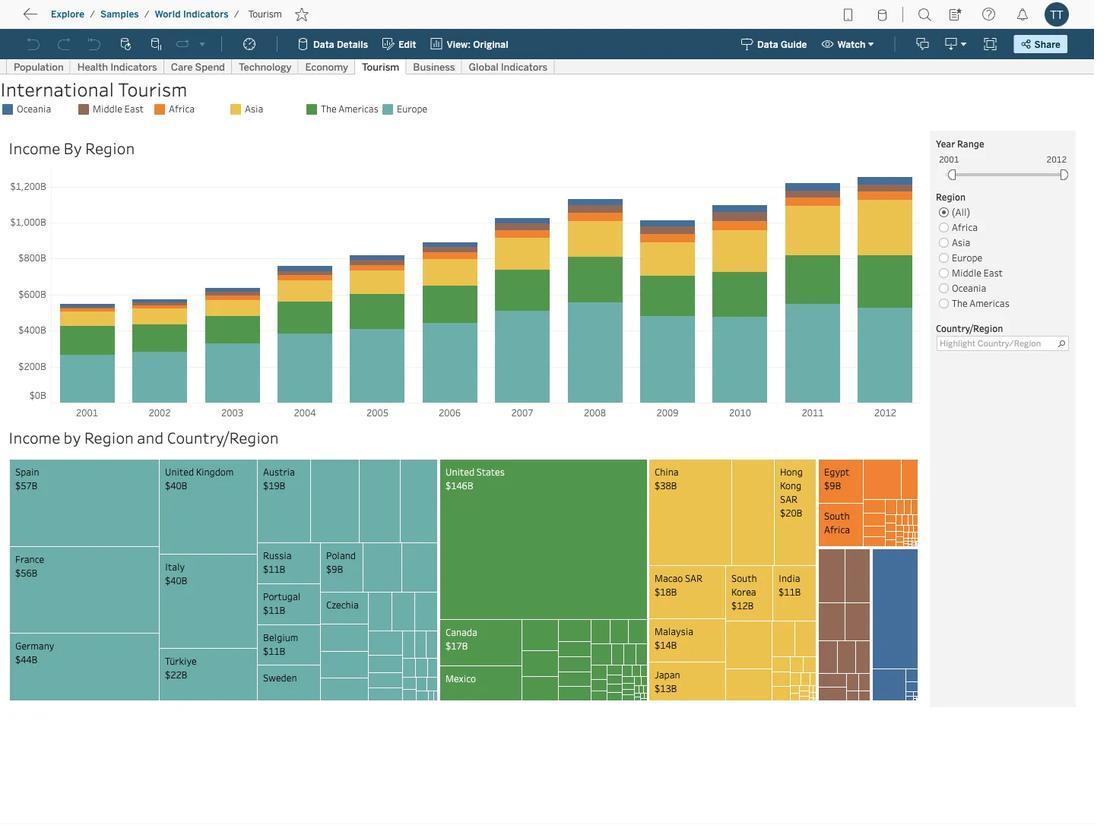 Task type: vqa. For each thing, say whether or not it's contained in the screenshot.
Download image
no



Task type: locate. For each thing, give the bounding box(es) containing it.
/ left world
[[144, 9, 149, 20]]

1 horizontal spatial /
[[144, 9, 149, 20]]

world indicators link
[[154, 8, 229, 21]]

/ left tourism element
[[234, 9, 239, 20]]

/ right to
[[90, 9, 95, 20]]

skip
[[40, 12, 65, 26]]

indicators
[[183, 9, 229, 20]]

explore
[[51, 9, 85, 20]]

0 horizontal spatial /
[[90, 9, 95, 20]]

2 / from the left
[[144, 9, 149, 20]]

/
[[90, 9, 95, 20], [144, 9, 149, 20], [234, 9, 239, 20]]

tourism
[[248, 9, 282, 20]]

2 horizontal spatial /
[[234, 9, 239, 20]]



Task type: describe. For each thing, give the bounding box(es) containing it.
skip to content link
[[37, 9, 155, 29]]

explore / samples / world indicators /
[[51, 9, 239, 20]]

3 / from the left
[[234, 9, 239, 20]]

skip to content
[[40, 12, 131, 26]]

content
[[84, 12, 131, 26]]

tourism element
[[244, 9, 286, 20]]

samples link
[[100, 8, 140, 21]]

world
[[155, 9, 181, 20]]

1 / from the left
[[90, 9, 95, 20]]

samples
[[100, 9, 139, 20]]

to
[[68, 12, 80, 26]]

explore link
[[50, 8, 85, 21]]



